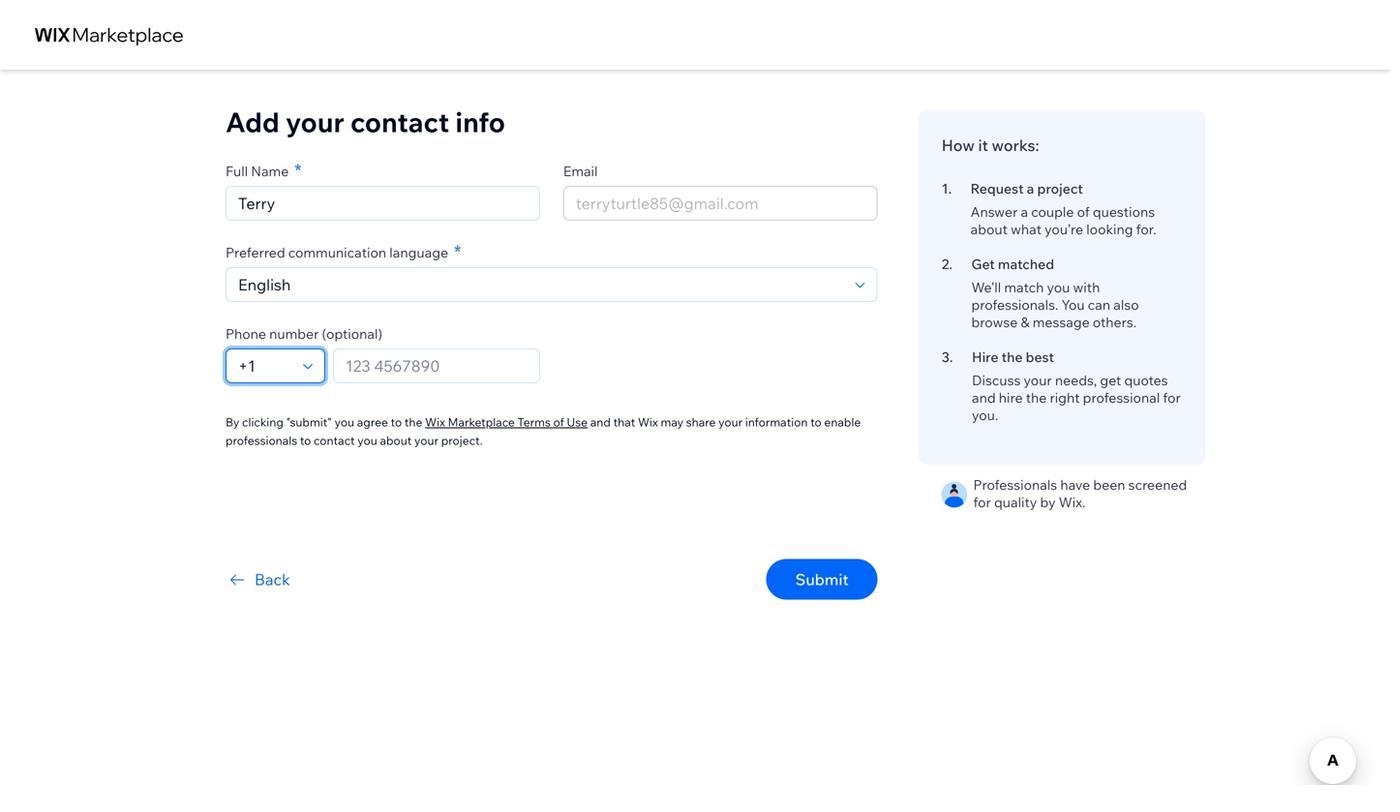 Task type: vqa. For each thing, say whether or not it's contained in the screenshot.
the your within the the Try Wix for 14 days and if you're not 100% satisfied, get your money back.
no



Task type: locate. For each thing, give the bounding box(es) containing it.
professionals.
[[972, 296, 1059, 313]]

. left hire
[[950, 349, 953, 366]]

to
[[391, 415, 402, 429], [811, 415, 822, 429], [300, 433, 311, 448]]

information
[[745, 415, 808, 429]]

about down by clicking "submit" you agree to the wix marketplace terms of use
[[380, 433, 412, 448]]

2 horizontal spatial the
[[1026, 389, 1047, 406]]

how it works:
[[942, 136, 1040, 155]]

hire the best discuss your needs, get quotes and hire the right professional for you.
[[972, 349, 1181, 424]]

enable
[[824, 415, 861, 429]]

1 vertical spatial you
[[335, 415, 354, 429]]

*
[[295, 159, 302, 181], [454, 241, 461, 262]]

about down answer
[[971, 221, 1008, 238]]

a up what
[[1021, 203, 1028, 220]]

works:
[[992, 136, 1040, 155]]

by clicking "submit" you agree to the wix marketplace terms of use
[[226, 415, 588, 429]]

for.
[[1136, 221, 1157, 238]]

0 vertical spatial for
[[1163, 389, 1181, 406]]

to right agree
[[391, 415, 402, 429]]

1 vertical spatial of
[[553, 415, 564, 429]]

2 wix from the left
[[638, 415, 658, 429]]

0 horizontal spatial about
[[380, 433, 412, 448]]

1 horizontal spatial phone number (optional) field
[[340, 350, 533, 382]]

&
[[1021, 314, 1030, 331]]

2 vertical spatial .
[[950, 349, 953, 366]]

you
[[1047, 279, 1070, 296], [335, 415, 354, 429], [358, 433, 377, 448]]

get
[[972, 256, 995, 273]]

answer
[[971, 203, 1018, 220]]

project
[[1038, 180, 1083, 197]]

1 horizontal spatial of
[[1077, 203, 1090, 220]]

1 horizontal spatial about
[[971, 221, 1008, 238]]

you left agree
[[335, 415, 354, 429]]

3 .
[[942, 349, 953, 366]]

1 vertical spatial and
[[590, 415, 611, 429]]

looking
[[1087, 221, 1133, 238]]

for down quotes
[[1163, 389, 1181, 406]]

phone number (optional) field up by clicking "submit" you agree to the wix marketplace terms of use
[[340, 350, 533, 382]]

* right language
[[454, 241, 461, 262]]

couple
[[1031, 203, 1074, 220]]

wix
[[425, 415, 445, 429], [638, 415, 658, 429]]

hire
[[999, 389, 1023, 406]]

for
[[1163, 389, 1181, 406], [974, 494, 991, 511]]

your
[[286, 105, 344, 139], [1024, 372, 1052, 389], [719, 415, 743, 429], [414, 433, 439, 448]]

1 horizontal spatial wix
[[638, 415, 658, 429]]

get matched we'll match you with professionals. you can also browse & message others.
[[972, 256, 1139, 331]]

contact down "submit"
[[314, 433, 355, 448]]

* right name
[[295, 159, 302, 181]]

to left enable
[[811, 415, 822, 429]]

number
[[269, 325, 319, 342]]

wix marketplace terms of use link
[[425, 413, 588, 431]]

phone number (optional)
[[226, 325, 382, 342]]

of left use
[[553, 415, 564, 429]]

0 horizontal spatial you
[[335, 415, 354, 429]]

0 vertical spatial *
[[295, 159, 302, 181]]

name
[[251, 163, 289, 180]]

1 horizontal spatial you
[[358, 433, 377, 448]]

right
[[1050, 389, 1080, 406]]

2
[[942, 256, 949, 273]]

0 vertical spatial about
[[971, 221, 1008, 238]]

contact left info
[[350, 105, 449, 139]]

matched
[[998, 256, 1055, 273]]

1 horizontal spatial and
[[972, 389, 996, 406]]

you up you
[[1047, 279, 1070, 296]]

and inside the and that wix may share your information to enable professionals to contact you about your project.
[[590, 415, 611, 429]]

for left quality
[[974, 494, 991, 511]]

professionals
[[974, 476, 1058, 493]]

needs,
[[1055, 372, 1097, 389]]

0 vertical spatial the
[[1002, 349, 1023, 366]]

0 vertical spatial of
[[1077, 203, 1090, 220]]

wix right that
[[638, 415, 658, 429]]

2 horizontal spatial to
[[811, 415, 822, 429]]

(optional)
[[322, 325, 382, 342]]

Preferred communication language field
[[232, 268, 850, 301]]

2 vertical spatial the
[[405, 415, 423, 429]]

1 vertical spatial .
[[949, 256, 953, 273]]

2 .
[[942, 256, 953, 273]]

phone number (optional) field down 'phone'
[[232, 350, 297, 382]]

about
[[971, 221, 1008, 238], [380, 433, 412, 448]]

back
[[255, 570, 290, 589]]

1 vertical spatial the
[[1026, 389, 1047, 406]]

2 vertical spatial you
[[358, 433, 377, 448]]

0 vertical spatial .
[[948, 180, 952, 197]]

you down agree
[[358, 433, 377, 448]]

. down how
[[948, 180, 952, 197]]

0 horizontal spatial *
[[295, 159, 302, 181]]

1 vertical spatial for
[[974, 494, 991, 511]]

contact
[[350, 105, 449, 139], [314, 433, 355, 448]]

can
[[1088, 296, 1111, 313]]

to down "submit"
[[300, 433, 311, 448]]

professional
[[1083, 389, 1160, 406]]

1 vertical spatial *
[[454, 241, 461, 262]]

1 horizontal spatial for
[[1163, 389, 1181, 406]]

email
[[563, 163, 598, 180]]

hire
[[972, 349, 999, 366]]

wix up project.
[[425, 415, 445, 429]]

.
[[948, 180, 952, 197], [949, 256, 953, 273], [950, 349, 953, 366]]

professionals
[[226, 433, 297, 448]]

2 horizontal spatial you
[[1047, 279, 1070, 296]]

quotes
[[1125, 372, 1168, 389]]

by
[[226, 415, 240, 429]]

and right use
[[590, 415, 611, 429]]

and
[[972, 389, 996, 406], [590, 415, 611, 429]]

0 horizontal spatial of
[[553, 415, 564, 429]]

about inside request a project answer a couple of questions about what you're looking for.
[[971, 221, 1008, 238]]

3
[[942, 349, 950, 366]]

match
[[1004, 279, 1044, 296]]

and up you.
[[972, 389, 996, 406]]

the
[[1002, 349, 1023, 366], [1026, 389, 1047, 406], [405, 415, 423, 429]]

0 vertical spatial and
[[972, 389, 996, 406]]

"submit"
[[286, 415, 332, 429]]

0 horizontal spatial for
[[974, 494, 991, 511]]

1 vertical spatial about
[[380, 433, 412, 448]]

0 vertical spatial you
[[1047, 279, 1070, 296]]

0 vertical spatial contact
[[350, 105, 449, 139]]

0 horizontal spatial and
[[590, 415, 611, 429]]

0 horizontal spatial phone number (optional) field
[[232, 350, 297, 382]]

Phone number (optional) field
[[232, 350, 297, 382], [340, 350, 533, 382]]

best
[[1026, 349, 1054, 366]]

a left project on the right top of the page
[[1027, 180, 1035, 197]]

0 horizontal spatial wix
[[425, 415, 445, 429]]

a
[[1027, 180, 1035, 197], [1021, 203, 1028, 220]]

and that wix may share your information to enable professionals to contact you about your project.
[[226, 415, 861, 448]]

1 vertical spatial contact
[[314, 433, 355, 448]]

your down best
[[1024, 372, 1052, 389]]

0 horizontal spatial the
[[405, 415, 423, 429]]

. left get
[[949, 256, 953, 273]]

of
[[1077, 203, 1090, 220], [553, 415, 564, 429]]

of up you're
[[1077, 203, 1090, 220]]



Task type: describe. For each thing, give the bounding box(es) containing it.
your right "add" in the top left of the page
[[286, 105, 344, 139]]

you inside get matched we'll match you with professionals. you can also browse & message others.
[[1047, 279, 1070, 296]]

for inside professionals have been screened for quality by wix.
[[974, 494, 991, 511]]

use
[[567, 415, 588, 429]]

submit button
[[767, 559, 878, 600]]

your inside hire the best discuss your needs, get quotes and hire the right professional for you.
[[1024, 372, 1052, 389]]

request
[[971, 180, 1024, 197]]

your right share
[[719, 415, 743, 429]]

2 phone number (optional) field from the left
[[340, 350, 533, 382]]

1 horizontal spatial to
[[391, 415, 402, 429]]

how
[[942, 136, 975, 155]]

get
[[1100, 372, 1122, 389]]

of inside request a project answer a couple of questions about what you're looking for.
[[1077, 203, 1090, 220]]

wix.
[[1059, 494, 1086, 511]]

1 .
[[942, 180, 952, 197]]

submit
[[796, 570, 849, 589]]

request a project answer a couple of questions about what you're looking for.
[[971, 180, 1157, 238]]

preferred communication language *
[[226, 241, 461, 262]]

1 horizontal spatial *
[[454, 241, 461, 262]]

contact inside the and that wix may share your information to enable professionals to contact you about your project.
[[314, 433, 355, 448]]

language
[[390, 244, 448, 261]]

agree
[[357, 415, 388, 429]]

Full Name field
[[232, 187, 533, 220]]

wix inside the and that wix may share your information to enable professionals to contact you about your project.
[[638, 415, 658, 429]]

it
[[978, 136, 989, 155]]

discuss
[[972, 372, 1021, 389]]

browse
[[972, 314, 1018, 331]]

may
[[661, 415, 684, 429]]

you.
[[972, 407, 999, 424]]

others.
[[1093, 314, 1137, 331]]

1 wix from the left
[[425, 415, 445, 429]]

screened
[[1129, 476, 1187, 493]]

that
[[613, 415, 635, 429]]

you
[[1062, 296, 1085, 313]]

your down by clicking "submit" you agree to the wix marketplace terms of use
[[414, 433, 439, 448]]

terms
[[518, 415, 551, 429]]

info
[[455, 105, 506, 139]]

with
[[1073, 279, 1100, 296]]

have
[[1061, 476, 1090, 493]]

been
[[1094, 476, 1126, 493]]

for inside hire the best discuss your needs, get quotes and hire the right professional for you.
[[1163, 389, 1181, 406]]

message
[[1033, 314, 1090, 331]]

phone
[[226, 325, 266, 342]]

. for 3
[[950, 349, 953, 366]]

project.
[[441, 433, 483, 448]]

about inside the and that wix may share your information to enable professionals to contact you about your project.
[[380, 433, 412, 448]]

professionals have been screened for quality by wix.
[[974, 476, 1187, 511]]

you're
[[1045, 221, 1084, 238]]

add
[[226, 105, 280, 139]]

add your contact info
[[226, 105, 506, 139]]

clicking
[[242, 415, 284, 429]]

by
[[1040, 494, 1056, 511]]

quality
[[994, 494, 1037, 511]]

back button
[[226, 568, 290, 591]]

what
[[1011, 221, 1042, 238]]

full
[[226, 163, 248, 180]]

share
[[686, 415, 716, 429]]

communication
[[288, 244, 386, 261]]

questions
[[1093, 203, 1155, 220]]

full name *
[[226, 159, 302, 181]]

1
[[942, 180, 948, 197]]

marketplace
[[448, 415, 515, 429]]

1 phone number (optional) field from the left
[[232, 350, 297, 382]]

1 horizontal spatial the
[[1002, 349, 1023, 366]]

0 vertical spatial a
[[1027, 180, 1035, 197]]

Email field
[[570, 187, 871, 220]]

0 horizontal spatial to
[[300, 433, 311, 448]]

. for 2
[[949, 256, 953, 273]]

we'll
[[972, 279, 1001, 296]]

preferred
[[226, 244, 285, 261]]

also
[[1114, 296, 1139, 313]]

you inside the and that wix may share your information to enable professionals to contact you about your project.
[[358, 433, 377, 448]]

. for 1
[[948, 180, 952, 197]]

1 vertical spatial a
[[1021, 203, 1028, 220]]

and inside hire the best discuss your needs, get quotes and hire the right professional for you.
[[972, 389, 996, 406]]



